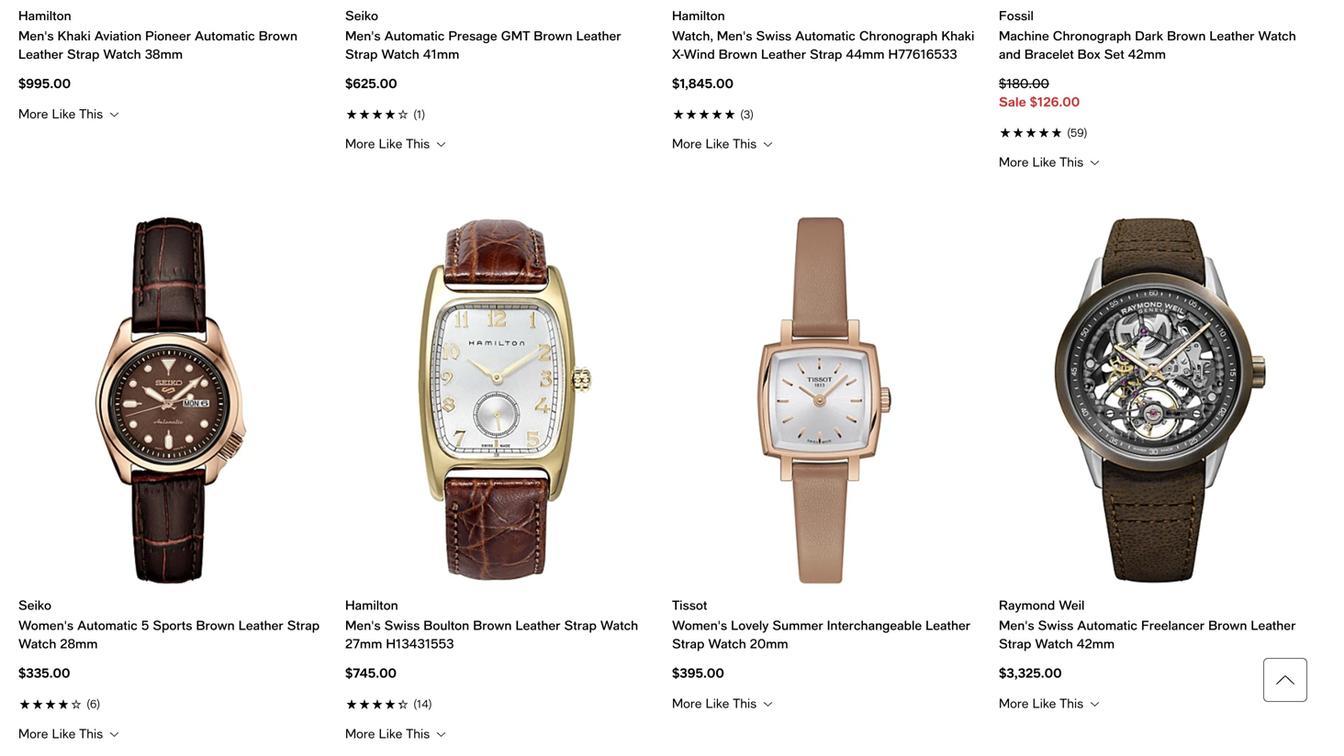 Task type: describe. For each thing, give the bounding box(es) containing it.
leather inside the tissot women's lovely summer interchangeable leather strap watch 20mm
[[926, 618, 971, 633]]

like inside men's swiss boulton brown leather strap watch 27mm h13431553 group
[[379, 726, 402, 741]]

khaki inside hamilton men's khaki aviation pioneer automatic brown leather strap watch 38mm
[[58, 28, 91, 43]]

4.3571 out of 5 rating with 14 reviews image
[[345, 694, 650, 713]]

wind
[[684, 46, 715, 62]]

watch inside the tissot women's lovely summer interchangeable leather strap watch 20mm
[[708, 637, 746, 652]]

leather inside seiko women's automatic 5 sports brown leather strap watch 28mm
[[239, 618, 283, 633]]

watch inside raymond weil men's swiss automatic freelancer brown leather strap watch 42mm
[[1035, 637, 1073, 652]]

hamilton men's khaki aviation pioneer automatic brown leather strap watch 38mm
[[18, 8, 298, 62]]

more like this down (1) on the left
[[345, 136, 434, 151]]

brown inside seiko men's automatic presage gmt brown leather strap watch 41mm
[[534, 28, 573, 43]]

leather inside hamilton men's khaki aviation pioneer automatic brown leather strap watch 38mm
[[18, 46, 63, 62]]

this inside women's automatic 5 sports brown leather strap watch 28mm group
[[79, 726, 103, 741]]

men's inside hamilton watch, men's swiss automatic chronograph khaki x-wind brown leather strap 44mm h77616533
[[717, 28, 753, 43]]

this down (1) on the left
[[406, 136, 430, 151]]

hamilton for swiss
[[345, 598, 398, 613]]

(1)
[[413, 108, 425, 121]]

watch inside hamilton men's khaki aviation pioneer automatic brown leather strap watch 38mm
[[103, 46, 141, 62]]

hamilton men's swiss boulton brown leather strap watch 27mm h13431553
[[345, 598, 638, 652]]

hamilton for men's
[[672, 8, 725, 23]]

fossil
[[999, 8, 1034, 23]]

dark
[[1135, 28, 1164, 43]]

lovely
[[731, 618, 769, 633]]

women's for tissot
[[672, 618, 727, 633]]

presage
[[448, 28, 497, 43]]

brown inside hamilton watch, men's swiss automatic chronograph khaki x-wind brown leather strap 44mm h77616533
[[719, 46, 758, 62]]

3.8333 out of 5 rating with 6 reviews image
[[18, 694, 323, 713]]

raymond weil men's swiss automatic freelancer brown leather strap watch 42mm
[[999, 598, 1296, 652]]

more inside women's lovely summer interchangeable leather strap watch 20mm 'group'
[[672, 696, 702, 711]]

aviation
[[94, 28, 142, 43]]

like inside men's swiss automatic freelancer brown leather strap watch 42mm group
[[1033, 696, 1056, 711]]

$625.00
[[345, 76, 397, 91]]

men's for seiko men's automatic presage gmt brown leather strap watch 41mm
[[345, 28, 381, 43]]

automatic inside raymond weil men's swiss automatic freelancer brown leather strap watch 42mm
[[1077, 618, 1138, 633]]

bracelet
[[1025, 46, 1074, 62]]

x-
[[672, 46, 684, 62]]

fossil machine chronograph dark brown leather watch and bracelet box set 42mm
[[999, 8, 1296, 62]]

interchangeable
[[827, 618, 922, 633]]

weil
[[1059, 598, 1085, 613]]

automatic inside hamilton men's khaki aviation pioneer automatic brown leather strap watch 38mm
[[195, 28, 255, 43]]

set
[[1104, 46, 1125, 62]]

watch inside fossil machine chronograph dark brown leather watch and bracelet box set 42mm
[[1258, 28, 1296, 43]]

more like this down (3)
[[672, 136, 761, 151]]

more down sale
[[999, 154, 1029, 170]]

more like this inside men's swiss boulton brown leather strap watch 27mm h13431553 group
[[345, 726, 434, 741]]

more down $1,845.00
[[672, 136, 702, 151]]

women's lovely summer interchangeable leather strap watch 20mm group
[[672, 215, 977, 712]]

more inside men's swiss boulton brown leather strap watch 27mm h13431553 group
[[345, 726, 375, 741]]

brown inside seiko women's automatic 5 sports brown leather strap watch 28mm
[[196, 618, 235, 633]]

more like this inside women's lovely summer interchangeable leather strap watch 20mm 'group'
[[672, 696, 761, 711]]

swiss for raymond weil
[[1038, 618, 1074, 633]]

27mm
[[345, 637, 382, 652]]

leather inside seiko men's automatic presage gmt brown leather strap watch 41mm
[[576, 28, 621, 43]]

boulton
[[424, 618, 469, 633]]

summer
[[773, 618, 823, 633]]

$995.00
[[18, 76, 71, 91]]

more inside women's automatic 5 sports brown leather strap watch 28mm group
[[18, 726, 48, 741]]

like inside women's lovely summer interchangeable leather strap watch 20mm 'group'
[[706, 696, 729, 711]]

chronograph inside hamilton watch, men's swiss automatic chronograph khaki x-wind brown leather strap 44mm h77616533
[[859, 28, 938, 43]]

tissot women's lovely summer interchangeable leather strap watch 20mm
[[672, 598, 971, 652]]

$745.00
[[345, 666, 397, 681]]

this down (59) at the top right
[[1060, 154, 1084, 170]]

like down $1,845.00
[[706, 136, 729, 151]]

4.7119 out of 5 rating with 59 reviews image
[[999, 122, 1304, 141]]

seiko women's automatic 5 sports brown leather strap watch 28mm
[[18, 598, 320, 652]]

more inside men's swiss automatic freelancer brown leather strap watch 42mm group
[[999, 696, 1029, 711]]

42mm inside fossil machine chronograph dark brown leather watch and bracelet box set 42mm
[[1128, 46, 1166, 62]]

leather inside raymond weil men's swiss automatic freelancer brown leather strap watch 42mm
[[1251, 618, 1296, 633]]

h13431553
[[386, 637, 454, 652]]

watch,
[[672, 28, 713, 43]]

watch inside seiko men's automatic presage gmt brown leather strap watch 41mm
[[381, 46, 419, 62]]

sale
[[999, 94, 1026, 109]]

men's for hamilton men's khaki aviation pioneer automatic brown leather strap watch 38mm
[[18, 28, 54, 43]]

freelancer
[[1141, 618, 1205, 633]]

brown inside hamilton men's swiss boulton brown leather strap watch 27mm h13431553
[[473, 618, 512, 633]]

strap inside hamilton watch, men's swiss automatic chronograph khaki x-wind brown leather strap 44mm h77616533
[[810, 46, 842, 62]]

men's for hamilton men's swiss boulton brown leather strap watch 27mm h13431553
[[345, 618, 381, 633]]

like down $126.00
[[1033, 154, 1056, 170]]

and
[[999, 46, 1021, 62]]

seiko for seiko men's automatic presage gmt brown leather strap watch 41mm
[[345, 8, 378, 23]]

automatic inside seiko women's automatic 5 sports brown leather strap watch 28mm
[[77, 618, 138, 633]]

more down "$995.00"
[[18, 106, 48, 121]]

leather inside hamilton men's swiss boulton brown leather strap watch 27mm h13431553
[[516, 618, 561, 633]]



Task type: vqa. For each thing, say whether or not it's contained in the screenshot.
Watch in the seiko women's automatic 5 sports brown leather strap watch 28mm
yes



Task type: locate. For each thing, give the bounding box(es) containing it.
more down $395.00
[[672, 696, 702, 711]]

seiko for seiko women's automatic 5 sports brown leather strap watch 28mm
[[18, 598, 51, 613]]

$180.00
[[999, 76, 1049, 91]]

automatic up the 41mm
[[384, 28, 445, 43]]

automatic inside hamilton watch, men's swiss automatic chronograph khaki x-wind brown leather strap 44mm h77616533
[[795, 28, 856, 43]]

automatic
[[195, 28, 255, 43], [384, 28, 445, 43], [795, 28, 856, 43], [77, 618, 138, 633], [1077, 618, 1138, 633]]

0 horizontal spatial seiko
[[18, 598, 51, 613]]

0 vertical spatial seiko
[[345, 8, 378, 23]]

$126.00
[[1030, 94, 1080, 109]]

more like this down (14)
[[345, 726, 434, 741]]

leather up scroll to top image
[[1251, 618, 1296, 633]]

automatic down weil on the bottom
[[1077, 618, 1138, 633]]

seiko up "$335.00" at the left bottom of page
[[18, 598, 51, 613]]

this inside women's lovely summer interchangeable leather strap watch 20mm 'group'
[[733, 696, 757, 711]]

men's
[[18, 28, 54, 43], [345, 28, 381, 43], [717, 28, 753, 43], [345, 618, 381, 633], [999, 618, 1035, 633]]

chronograph up h77616533 at top
[[859, 28, 938, 43]]

leather
[[576, 28, 621, 43], [1210, 28, 1255, 43], [18, 46, 63, 62], [761, 46, 806, 62], [239, 618, 283, 633], [516, 618, 561, 633], [926, 618, 971, 633], [1251, 618, 1296, 633]]

42mm inside raymond weil men's swiss automatic freelancer brown leather strap watch 42mm
[[1077, 637, 1115, 652]]

42mm down dark at the right of the page
[[1128, 46, 1166, 62]]

box
[[1078, 46, 1101, 62]]

44mm
[[846, 46, 885, 62]]

scroll to top image
[[1264, 658, 1308, 702]]

1 vertical spatial seiko
[[18, 598, 51, 613]]

1 horizontal spatial seiko
[[345, 8, 378, 23]]

this down the $3,325.00
[[1060, 696, 1084, 711]]

seiko men's automatic presage gmt brown leather strap watch 41mm
[[345, 8, 621, 62]]

more like this down (59) at the top right
[[999, 154, 1087, 170]]

more down the $3,325.00
[[999, 696, 1029, 711]]

(6)
[[86, 698, 100, 711]]

5
[[141, 618, 149, 633]]

this down aviation
[[79, 106, 103, 121]]

seiko inside seiko men's automatic presage gmt brown leather strap watch 41mm
[[345, 8, 378, 23]]

this down (14)
[[406, 726, 430, 741]]

$180.00 sale $126.00
[[999, 76, 1080, 109]]

brown
[[259, 28, 298, 43], [534, 28, 573, 43], [1167, 28, 1206, 43], [719, 46, 758, 62], [196, 618, 235, 633], [473, 618, 512, 633], [1209, 618, 1247, 633]]

chronograph
[[859, 28, 938, 43], [1053, 28, 1132, 43]]

1 women's from the left
[[18, 618, 74, 633]]

like down $625.00
[[379, 136, 402, 151]]

1 horizontal spatial women's
[[672, 618, 727, 633]]

this
[[79, 106, 103, 121], [406, 136, 430, 151], [733, 136, 757, 151], [1060, 154, 1084, 170], [733, 696, 757, 711], [1060, 696, 1084, 711], [79, 726, 103, 741], [406, 726, 430, 741]]

hamilton up "27mm"
[[345, 598, 398, 613]]

1 horizontal spatial khaki
[[942, 28, 975, 43]]

khaki inside hamilton watch, men's swiss automatic chronograph khaki x-wind brown leather strap 44mm h77616533
[[942, 28, 975, 43]]

more like this inside men's swiss automatic freelancer brown leather strap watch 42mm group
[[999, 696, 1087, 711]]

men's right watch,
[[717, 28, 753, 43]]

men's swiss boulton brown leather strap watch 27mm h13431553 group
[[345, 215, 650, 742]]

like down the $3,325.00
[[1033, 696, 1056, 711]]

swiss
[[756, 28, 792, 43], [384, 618, 420, 633], [1038, 618, 1074, 633]]

automatic up 44mm on the top right of the page
[[795, 28, 856, 43]]

(59)
[[1067, 126, 1088, 139]]

swiss inside hamilton men's swiss boulton brown leather strap watch 27mm h13431553
[[384, 618, 420, 633]]

more like this down "$995.00"
[[18, 106, 107, 121]]

men's up $625.00
[[345, 28, 381, 43]]

leather right interchangeable
[[926, 618, 971, 633]]

more like this down the $3,325.00
[[999, 696, 1087, 711]]

leather inside hamilton watch, men's swiss automatic chronograph khaki x-wind brown leather strap 44mm h77616533
[[761, 46, 806, 62]]

hamilton up "$995.00"
[[18, 8, 71, 23]]

women's automatic 5 sports brown leather strap watch 28mm group
[[18, 215, 323, 742]]

gmt
[[501, 28, 530, 43]]

this down (6)
[[79, 726, 103, 741]]

automatic inside seiko men's automatic presage gmt brown leather strap watch 41mm
[[384, 28, 445, 43]]

women's inside seiko women's automatic 5 sports brown leather strap watch 28mm
[[18, 618, 74, 633]]

hamilton inside hamilton men's swiss boulton brown leather strap watch 27mm h13431553
[[345, 598, 398, 613]]

2 horizontal spatial hamilton
[[672, 8, 725, 23]]

khaki up h77616533 at top
[[942, 28, 975, 43]]

more like this
[[18, 106, 107, 121], [345, 136, 434, 151], [672, 136, 761, 151], [999, 154, 1087, 170], [672, 696, 761, 711], [999, 696, 1087, 711], [18, 726, 107, 741], [345, 726, 434, 741]]

watch
[[1258, 28, 1296, 43], [103, 46, 141, 62], [381, 46, 419, 62], [600, 618, 638, 633], [18, 637, 56, 652], [708, 637, 746, 652], [1035, 637, 1073, 652]]

more like this inside women's automatic 5 sports brown leather strap watch 28mm group
[[18, 726, 107, 741]]

swiss right watch,
[[756, 28, 792, 43]]

automatic right "pioneer"
[[195, 28, 255, 43]]

like inside women's automatic 5 sports brown leather strap watch 28mm group
[[52, 726, 76, 741]]

this down 20mm
[[733, 696, 757, 711]]

women's
[[18, 618, 74, 633], [672, 618, 727, 633]]

0 horizontal spatial swiss
[[384, 618, 420, 633]]

1 vertical spatial 42mm
[[1077, 637, 1115, 652]]

1 horizontal spatial hamilton
[[345, 598, 398, 613]]

tissot
[[672, 598, 707, 613]]

this inside men's swiss boulton brown leather strap watch 27mm h13431553 group
[[406, 726, 430, 741]]

like down "$335.00" at the left bottom of page
[[52, 726, 76, 741]]

chronograph inside fossil machine chronograph dark brown leather watch and bracelet box set 42mm
[[1053, 28, 1132, 43]]

watch inside seiko women's automatic 5 sports brown leather strap watch 28mm
[[18, 637, 56, 652]]

swiss up the h13431553
[[384, 618, 420, 633]]

$3,325.00
[[999, 666, 1062, 681]]

more down "$335.00" at the left bottom of page
[[18, 726, 48, 741]]

38mm
[[145, 46, 183, 62]]

watch inside hamilton men's swiss boulton brown leather strap watch 27mm h13431553
[[600, 618, 638, 633]]

leather up the '4.3571 out of 5 rating with 14 reviews' 'image' at bottom left
[[516, 618, 561, 633]]

men's up "27mm"
[[345, 618, 381, 633]]

seiko
[[345, 8, 378, 23], [18, 598, 51, 613]]

women's up 28mm
[[18, 618, 74, 633]]

2 khaki from the left
[[942, 28, 975, 43]]

brown inside fossil machine chronograph dark brown leather watch and bracelet box set 42mm
[[1167, 28, 1206, 43]]

men's inside raymond weil men's swiss automatic freelancer brown leather strap watch 42mm
[[999, 618, 1035, 633]]

42mm down weil on the bottom
[[1077, 637, 1115, 652]]

swiss for hamilton
[[756, 28, 792, 43]]

like down $745.00
[[379, 726, 402, 741]]

0 horizontal spatial 42mm
[[1077, 637, 1115, 652]]

leather right sports
[[239, 618, 283, 633]]

like down $395.00
[[706, 696, 729, 711]]

41mm
[[423, 46, 459, 62]]

20mm
[[750, 637, 789, 652]]

hamilton up watch,
[[672, 8, 725, 23]]

like
[[52, 106, 76, 121], [379, 136, 402, 151], [706, 136, 729, 151], [1033, 154, 1056, 170], [706, 696, 729, 711], [1033, 696, 1056, 711], [52, 726, 76, 741], [379, 726, 402, 741]]

0 horizontal spatial khaki
[[58, 28, 91, 43]]

0 horizontal spatial chronograph
[[859, 28, 938, 43]]

women's down the tissot
[[672, 618, 727, 633]]

swiss inside hamilton watch, men's swiss automatic chronograph khaki x-wind brown leather strap 44mm h77616533
[[756, 28, 792, 43]]

brown inside hamilton men's khaki aviation pioneer automatic brown leather strap watch 38mm
[[259, 28, 298, 43]]

automatic up 28mm
[[77, 618, 138, 633]]

machine
[[999, 28, 1049, 43]]

strap inside seiko women's automatic 5 sports brown leather strap watch 28mm
[[287, 618, 320, 633]]

women's inside the tissot women's lovely summer interchangeable leather strap watch 20mm
[[672, 618, 727, 633]]

strap inside hamilton men's khaki aviation pioneer automatic brown leather strap watch 38mm
[[67, 46, 99, 62]]

0 horizontal spatial women's
[[18, 618, 74, 633]]

1 chronograph from the left
[[859, 28, 938, 43]]

sports
[[153, 618, 192, 633]]

more down $625.00
[[345, 136, 375, 151]]

strap inside the tissot women's lovely summer interchangeable leather strap watch 20mm
[[672, 637, 705, 652]]

5 out of 5 rating with 3 reviews image
[[672, 104, 977, 123]]

men's inside seiko men's automatic presage gmt brown leather strap watch 41mm
[[345, 28, 381, 43]]

hamilton
[[18, 8, 71, 23], [672, 8, 725, 23], [345, 598, 398, 613]]

1 horizontal spatial chronograph
[[1053, 28, 1132, 43]]

pioneer
[[145, 28, 191, 43]]

strap inside raymond weil men's swiss automatic freelancer brown leather strap watch 42mm
[[999, 637, 1032, 652]]

hamilton inside hamilton men's khaki aviation pioneer automatic brown leather strap watch 38mm
[[18, 8, 71, 23]]

0 horizontal spatial hamilton
[[18, 8, 71, 23]]

men's down the raymond
[[999, 618, 1035, 633]]

swiss down weil on the bottom
[[1038, 618, 1074, 633]]

this inside men's swiss automatic freelancer brown leather strap watch 42mm group
[[1060, 696, 1084, 711]]

more
[[18, 106, 48, 121], [345, 136, 375, 151], [672, 136, 702, 151], [999, 154, 1029, 170], [672, 696, 702, 711], [999, 696, 1029, 711], [18, 726, 48, 741], [345, 726, 375, 741]]

khaki left aviation
[[58, 28, 91, 43]]

swiss inside raymond weil men's swiss automatic freelancer brown leather strap watch 42mm
[[1038, 618, 1074, 633]]

more down $745.00
[[345, 726, 375, 741]]

raymond
[[999, 598, 1055, 613]]

more like this down $395.00
[[672, 696, 761, 711]]

$395.00
[[672, 666, 724, 681]]

men's inside hamilton men's swiss boulton brown leather strap watch 27mm h13431553
[[345, 618, 381, 633]]

hamilton inside hamilton watch, men's swiss automatic chronograph khaki x-wind brown leather strap 44mm h77616533
[[672, 8, 725, 23]]

chronograph up box
[[1053, 28, 1132, 43]]

leather right dark at the right of the page
[[1210, 28, 1255, 43]]

men's up "$995.00"
[[18, 28, 54, 43]]

leather up "$995.00"
[[18, 46, 63, 62]]

2 horizontal spatial swiss
[[1038, 618, 1074, 633]]

seiko inside seiko women's automatic 5 sports brown leather strap watch 28mm
[[18, 598, 51, 613]]

4 out of 5 rating with 1 reviews image
[[345, 104, 650, 123]]

leather up 5 out of 5 rating with 3 reviews image
[[761, 46, 806, 62]]

more like this down (6)
[[18, 726, 107, 741]]

hamilton watch, men's swiss automatic chronograph khaki x-wind brown leather strap 44mm h77616533
[[672, 8, 975, 62]]

1 horizontal spatial swiss
[[756, 28, 792, 43]]

0 vertical spatial 42mm
[[1128, 46, 1166, 62]]

$335.00
[[18, 666, 70, 681]]

$1,845.00
[[672, 76, 734, 91]]

seiko up $625.00
[[345, 8, 378, 23]]

this down (3)
[[733, 136, 757, 151]]

42mm
[[1128, 46, 1166, 62], [1077, 637, 1115, 652]]

(14)
[[413, 698, 432, 711]]

men's inside hamilton men's khaki aviation pioneer automatic brown leather strap watch 38mm
[[18, 28, 54, 43]]

(3)
[[740, 108, 754, 121]]

1 khaki from the left
[[58, 28, 91, 43]]

strap
[[67, 46, 99, 62], [345, 46, 378, 62], [810, 46, 842, 62], [287, 618, 320, 633], [564, 618, 597, 633], [672, 637, 705, 652], [999, 637, 1032, 652]]

leather right the gmt
[[576, 28, 621, 43]]

2 women's from the left
[[672, 618, 727, 633]]

28mm
[[60, 637, 98, 652]]

brown inside raymond weil men's swiss automatic freelancer brown leather strap watch 42mm
[[1209, 618, 1247, 633]]

1 horizontal spatial 42mm
[[1128, 46, 1166, 62]]

leather inside fossil machine chronograph dark brown leather watch and bracelet box set 42mm
[[1210, 28, 1255, 43]]

women's for seiko
[[18, 618, 74, 633]]

2 chronograph from the left
[[1053, 28, 1132, 43]]

hamilton for khaki
[[18, 8, 71, 23]]

men's swiss automatic freelancer brown leather strap watch 42mm group
[[999, 215, 1304, 712]]

khaki
[[58, 28, 91, 43], [942, 28, 975, 43]]

strap inside hamilton men's swiss boulton brown leather strap watch 27mm h13431553
[[564, 618, 597, 633]]

strap inside seiko men's automatic presage gmt brown leather strap watch 41mm
[[345, 46, 378, 62]]

h77616533
[[888, 46, 957, 62]]

like down "$995.00"
[[52, 106, 76, 121]]



